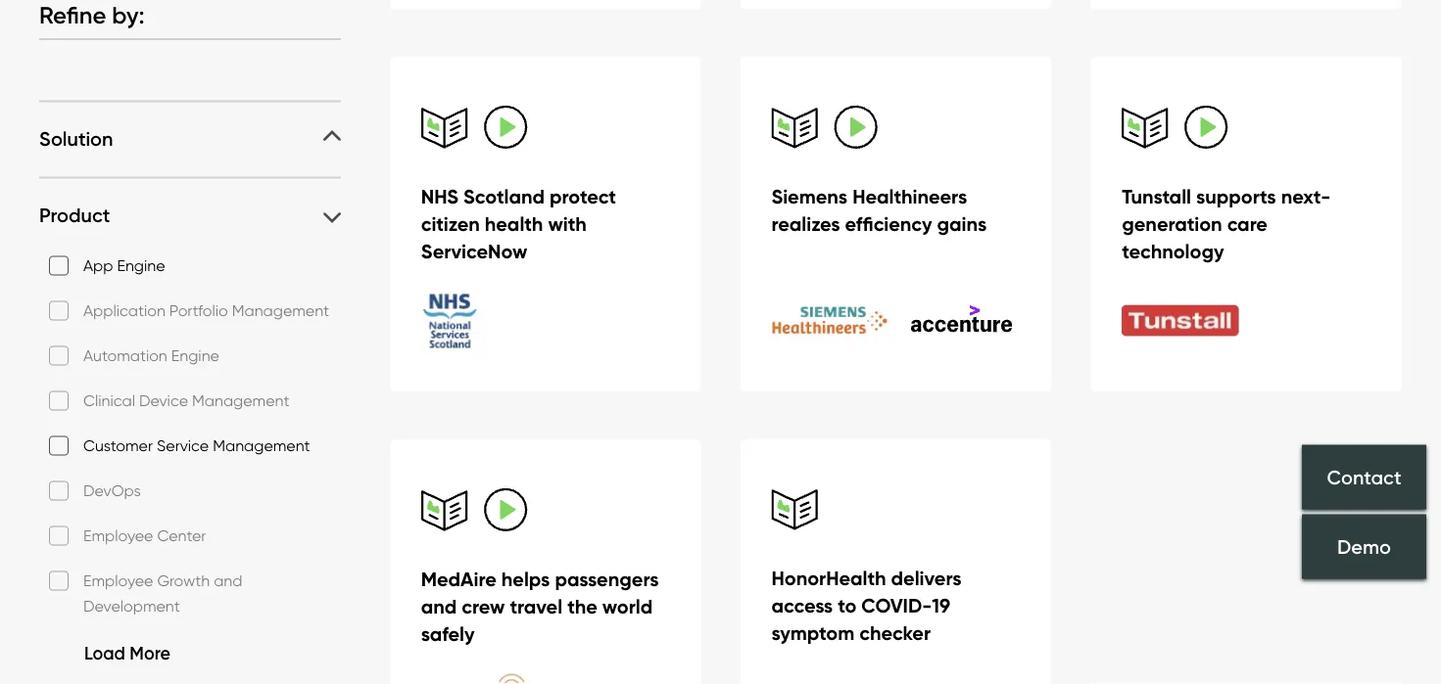 Task type: locate. For each thing, give the bounding box(es) containing it.
symptom
[[771, 622, 855, 646]]

devops option
[[49, 482, 69, 501]]

portfolio
[[169, 302, 228, 321]]

management up customer service management
[[192, 392, 289, 411]]

load more
[[84, 643, 170, 665]]

and inside medaire helps passengers and crew travel the world safely
[[421, 595, 457, 620]]

refine
[[39, 0, 106, 30]]

0 vertical spatial engine
[[117, 256, 165, 276]]

management
[[232, 302, 329, 321], [192, 392, 289, 411], [213, 437, 310, 456]]

employee for employee growth and development
[[83, 572, 153, 591]]

travel
[[510, 595, 562, 620]]

management for application portfolio management
[[232, 302, 329, 321]]

automation
[[83, 347, 167, 366]]

management right service
[[213, 437, 310, 456]]

employee down devops
[[83, 527, 153, 546]]

1 vertical spatial employee
[[83, 572, 153, 591]]

safely
[[421, 623, 475, 647]]

scotland
[[463, 185, 545, 209]]

servicenow
[[421, 239, 527, 264]]

0 horizontal spatial siemens healthineers image
[[771, 297, 888, 345]]

and up 'safely'
[[421, 595, 457, 620]]

1 employee from the top
[[83, 527, 153, 546]]

application
[[83, 302, 165, 321]]

growth
[[157, 572, 210, 591]]

citizen
[[421, 212, 480, 237]]

employee up development
[[83, 572, 153, 591]]

next-
[[1281, 185, 1331, 209]]

automation engine
[[83, 347, 219, 366]]

the
[[567, 595, 597, 620]]

app engine
[[83, 256, 165, 276]]

center
[[157, 527, 206, 546]]

1 vertical spatial management
[[192, 392, 289, 411]]

customer
[[83, 437, 153, 456]]

0 vertical spatial and
[[214, 572, 242, 591]]

engine right "app"
[[117, 256, 165, 276]]

employee center option
[[49, 527, 69, 546]]

customer service management option
[[49, 437, 69, 456]]

clinical device management option
[[49, 392, 69, 411]]

2 siemens healthineers image from the left
[[896, 297, 1012, 345]]

2 vertical spatial management
[[213, 437, 310, 456]]

employee for employee center
[[83, 527, 153, 546]]

health
[[485, 212, 543, 237]]

access
[[771, 594, 833, 619]]

1 vertical spatial engine
[[171, 347, 219, 366]]

siemens healthineers image
[[771, 297, 888, 345], [896, 297, 1012, 345]]

delivers
[[891, 567, 962, 591]]

employee inside the employee growth and development
[[83, 572, 153, 591]]

application portfolio management
[[83, 302, 329, 321]]

1 horizontal spatial siemens healthineers image
[[896, 297, 1012, 345]]

management for clinical device management
[[192, 392, 289, 411]]

engine
[[117, 256, 165, 276], [171, 347, 219, 366]]

management right portfolio
[[232, 302, 329, 321]]

0 horizontal spatial engine
[[117, 256, 165, 276]]

employee
[[83, 527, 153, 546], [83, 572, 153, 591]]

medaire – servicenow – customer story image
[[421, 674, 568, 685]]

0 vertical spatial management
[[232, 302, 329, 321]]

customer service management
[[83, 437, 310, 456]]

medaire helps passengers and crew travel the world safely
[[421, 568, 659, 647]]

0 horizontal spatial and
[[214, 572, 242, 591]]

product
[[39, 203, 110, 228]]

and right growth
[[214, 572, 242, 591]]

1 vertical spatial and
[[421, 595, 457, 620]]

0 vertical spatial employee
[[83, 527, 153, 546]]

engine down portfolio
[[171, 347, 219, 366]]

1 horizontal spatial engine
[[171, 347, 219, 366]]

2 employee from the top
[[83, 572, 153, 591]]

clinical device management
[[83, 392, 289, 411]]

with
[[548, 212, 587, 237]]

load
[[84, 643, 125, 665]]

nhs
[[421, 185, 458, 209]]

healthineers
[[852, 185, 967, 209]]

to
[[838, 594, 856, 619]]

tunstall – servicenow image
[[1122, 291, 1269, 352]]

and
[[214, 572, 242, 591], [421, 595, 457, 620]]

1 horizontal spatial and
[[421, 595, 457, 620]]



Task type: describe. For each thing, give the bounding box(es) containing it.
world
[[602, 595, 653, 620]]

app
[[83, 256, 113, 276]]

nhs scotland – servicenow – customer story image
[[421, 291, 568, 352]]

supports
[[1196, 185, 1276, 209]]

protect
[[550, 185, 616, 209]]

more
[[130, 643, 170, 665]]

development
[[83, 597, 180, 616]]

and inside the employee growth and development
[[214, 572, 242, 591]]

siemens
[[771, 185, 848, 209]]

covid-
[[861, 594, 932, 619]]

honorhealth delivers access to covid-19 symptom checker
[[771, 567, 962, 646]]

service
[[157, 437, 209, 456]]

by:
[[112, 0, 145, 30]]

load more button
[[49, 639, 170, 669]]

technology
[[1122, 239, 1224, 264]]

gains
[[937, 212, 987, 237]]

solution button
[[39, 126, 341, 152]]

solution
[[39, 127, 113, 151]]

refine by:
[[39, 0, 145, 30]]

medaire
[[421, 568, 496, 592]]

product button
[[39, 203, 341, 228]]

clinical
[[83, 392, 135, 411]]

employee growth and development option
[[49, 572, 69, 591]]

employee center
[[83, 527, 206, 546]]

application portfolio management option
[[49, 302, 69, 321]]

engine for app engine
[[117, 256, 165, 276]]

1 siemens healthineers image from the left
[[771, 297, 888, 345]]

realizes
[[771, 212, 840, 237]]

nhs scotland protect citizen health with servicenow
[[421, 185, 616, 264]]

employee growth and development
[[83, 572, 242, 616]]

generation
[[1122, 212, 1222, 237]]

honorhealth
[[771, 567, 886, 591]]

app engine option
[[49, 256, 69, 276]]

management for customer service management
[[213, 437, 310, 456]]

helps
[[501, 568, 550, 592]]

device
[[139, 392, 188, 411]]

checker
[[859, 622, 931, 646]]

care
[[1227, 212, 1268, 237]]

automation engine option
[[49, 347, 69, 366]]

19
[[932, 594, 950, 619]]

siemens healthineers realizes efficiency gains
[[771, 185, 987, 237]]

tunstall
[[1122, 185, 1191, 209]]

devops
[[83, 482, 141, 501]]

tunstall supports next- generation care technology
[[1122, 185, 1331, 264]]

passengers
[[555, 568, 659, 592]]

crew
[[462, 595, 505, 620]]

engine for automation engine
[[171, 347, 219, 366]]

efficiency
[[845, 212, 932, 237]]



Task type: vqa. For each thing, say whether or not it's contained in the screenshot.
leftmost Siemens Healthineers image
yes



